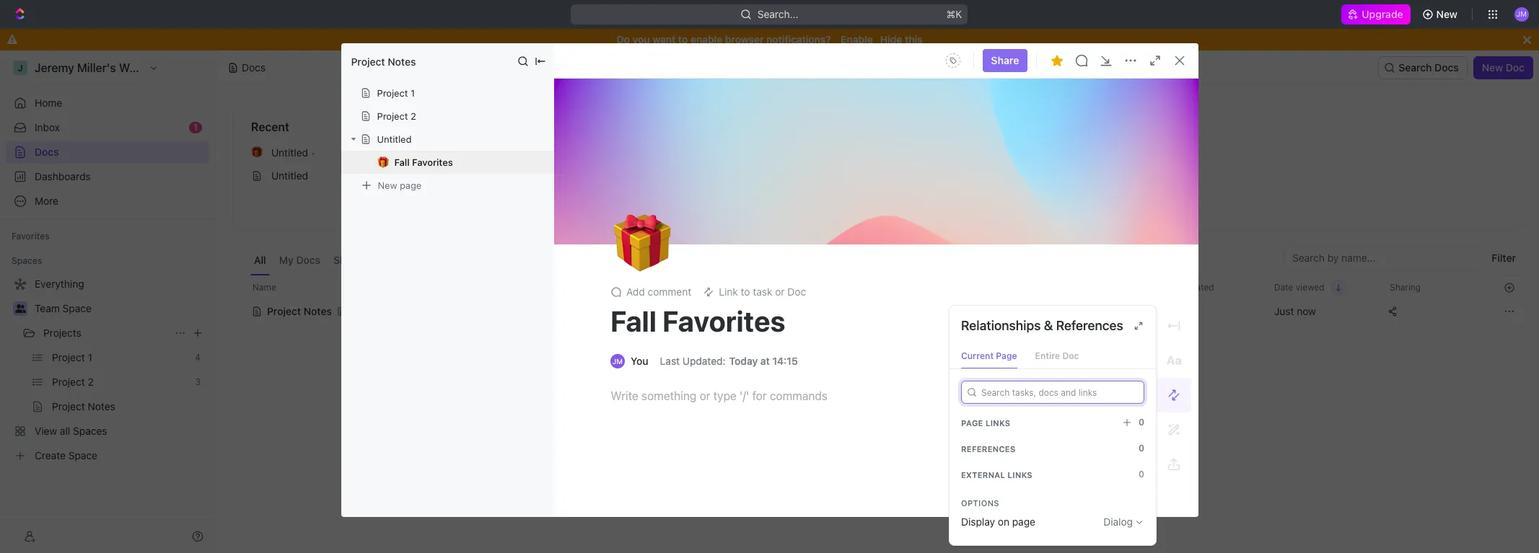 Task type: locate. For each thing, give the bounding box(es) containing it.
2 untitled • from the left
[[1139, 147, 1183, 159]]

0 vertical spatial notes
[[388, 55, 416, 67]]

2 vertical spatial notes
[[304, 305, 332, 318]]

0 horizontal spatial date
[[1159, 282, 1178, 293]]

untitled link for recent
[[245, 165, 643, 188]]

1 horizontal spatial fall
[[611, 304, 657, 338]]

3 column header from the left
[[983, 276, 1151, 300]]

all
[[254, 254, 266, 266]]

1 horizontal spatial date
[[1275, 282, 1294, 293]]

untitled • for recent
[[271, 147, 316, 159]]

jm button
[[1511, 3, 1534, 26]]

doc down jm dropdown button
[[1506, 61, 1525, 74]]

page right the current
[[996, 351, 1018, 362]]

doc inside "dropdown button"
[[788, 286, 806, 298]]

docs
[[242, 61, 266, 74], [1435, 61, 1459, 74], [35, 146, 59, 158], [296, 254, 321, 266]]

1 vertical spatial links
[[1008, 470, 1033, 480]]

• for recent
[[311, 147, 316, 158]]

2 • from the left
[[1178, 147, 1183, 158]]

links
[[986, 418, 1011, 428], [1008, 470, 1033, 480]]

to inside "dropdown button"
[[741, 286, 750, 298]]

docs down inbox
[[35, 146, 59, 158]]

dialog button
[[1104, 516, 1145, 528]]

date inside button
[[1275, 282, 1294, 293]]

upgrade
[[1362, 8, 1404, 20]]

1 horizontal spatial page
[[1013, 516, 1036, 528]]

0 vertical spatial fall
[[395, 157, 410, 168]]

docs right my
[[296, 254, 321, 266]]

fall down 'add'
[[611, 304, 657, 338]]

current page
[[962, 351, 1018, 362]]

1 vertical spatial references
[[962, 444, 1016, 454]]

add
[[627, 286, 645, 298]]

fall
[[395, 157, 410, 168], [611, 304, 657, 338]]

0 vertical spatial 1
[[411, 87, 415, 99]]

2 vertical spatial 1
[[1181, 305, 1185, 318]]

Search by name... text field
[[1293, 248, 1475, 269]]

just now
[[1275, 305, 1317, 318]]

1 untitled link from the left
[[245, 165, 643, 188]]

my docs button
[[276, 247, 324, 276]]

1 horizontal spatial untitled link
[[1113, 165, 1510, 188]]

updated:
[[683, 355, 726, 368]]

1 for project 1
[[411, 87, 415, 99]]

links right external
[[1008, 470, 1033, 480]]

1 for nov 1
[[1181, 305, 1185, 318]]

2 0 from the top
[[1139, 443, 1145, 454]]

jm up new doc
[[1517, 10, 1528, 18]]

1 horizontal spatial notes
[[388, 55, 416, 67]]

0 horizontal spatial untitled link
[[245, 165, 643, 188]]

1 vertical spatial new
[[1483, 61, 1504, 74]]

0 vertical spatial page
[[400, 179, 422, 191]]

1 horizontal spatial •
[[1178, 147, 1183, 158]]

doc for entire doc
[[1063, 351, 1080, 362]]

0
[[1139, 417, 1145, 428], [1139, 443, 1145, 454], [1139, 469, 1145, 480]]

nov
[[1159, 305, 1178, 318]]

tree containing team space
[[6, 273, 209, 468]]

0 horizontal spatial new
[[378, 179, 397, 191]]

2 horizontal spatial doc
[[1506, 61, 1525, 74]]

0 vertical spatial project notes
[[351, 55, 416, 67]]

2 vertical spatial doc
[[1063, 351, 1080, 362]]

new right search docs
[[1483, 61, 1504, 74]]

links for external links
[[1008, 470, 1033, 480]]

page
[[400, 179, 422, 191], [1013, 516, 1036, 528]]

2 date from the left
[[1275, 282, 1294, 293]]

1 vertical spatial page
[[1013, 516, 1036, 528]]

1 horizontal spatial 1
[[411, 87, 415, 99]]

relationships & references
[[962, 318, 1124, 334]]

1 • from the left
[[311, 147, 316, 158]]

favorites inside button
[[12, 231, 50, 242]]

column header
[[233, 276, 249, 300], [839, 276, 983, 300], [983, 276, 1151, 300]]

1 vertical spatial 0
[[1139, 443, 1145, 454]]

1 horizontal spatial jm
[[1517, 10, 1528, 18]]

1 row from the top
[[233, 276, 1522, 300]]

page
[[996, 351, 1018, 362], [962, 418, 984, 428]]

0 horizontal spatial project notes
[[267, 305, 332, 318]]

1 0 from the top
[[1139, 417, 1145, 428]]

date for date updated
[[1159, 282, 1178, 293]]

0 horizontal spatial fall
[[395, 157, 410, 168]]

external
[[962, 470, 1006, 480]]

0 vertical spatial references
[[1057, 318, 1124, 334]]

links up external links
[[986, 418, 1011, 428]]

fall up new page
[[395, 157, 410, 168]]

0 horizontal spatial notes
[[304, 305, 332, 318]]

date up nov
[[1159, 282, 1178, 293]]

1 inside row
[[1181, 305, 1185, 318]]

archived button
[[546, 247, 596, 276]]

docs inside tab list
[[296, 254, 321, 266]]

2 horizontal spatial notes
[[741, 147, 768, 159]]

1 horizontal spatial page
[[996, 351, 1018, 362]]

0 vertical spatial to
[[679, 33, 688, 45]]

page up external
[[962, 418, 984, 428]]

tab list
[[250, 247, 596, 276]]

0 horizontal spatial •
[[311, 147, 316, 158]]

0 vertical spatial 0
[[1139, 417, 1145, 428]]

2
[[411, 110, 416, 122]]

last
[[660, 355, 680, 368]]

doc
[[1506, 61, 1525, 74], [788, 286, 806, 298], [1063, 351, 1080, 362]]

last updated: today at 14:15
[[660, 355, 798, 368]]

by
[[1165, 121, 1178, 134]]

2 horizontal spatial project notes
[[705, 147, 768, 159]]

1 horizontal spatial to
[[741, 286, 750, 298]]

links for page links
[[986, 418, 1011, 428]]

🎁
[[251, 147, 263, 158], [1118, 147, 1130, 158], [377, 156, 389, 168], [614, 209, 671, 277]]

doc right the or
[[788, 286, 806, 298]]

1 date from the left
[[1159, 282, 1178, 293]]

entire doc
[[1036, 351, 1080, 362]]

untitled link
[[245, 165, 643, 188], [1113, 165, 1510, 188]]

search docs
[[1399, 61, 1459, 74]]

jm left you
[[613, 357, 623, 366]]

favorites
[[685, 121, 735, 134], [412, 157, 453, 168], [12, 231, 50, 242], [663, 304, 786, 338]]

new for new page
[[378, 179, 397, 191]]

tab list containing all
[[250, 247, 596, 276]]

table
[[233, 276, 1522, 326]]

0 vertical spatial doc
[[1506, 61, 1525, 74]]

enable
[[691, 33, 723, 45]]

cell
[[233, 299, 249, 325]]

0 horizontal spatial page
[[400, 179, 422, 191]]

viewed
[[1296, 282, 1325, 293]]

🎁 fall favorites
[[377, 156, 453, 168]]

new
[[1437, 8, 1458, 20], [1483, 61, 1504, 74], [378, 179, 397, 191]]

2 vertical spatial new
[[378, 179, 397, 191]]

dropdown menu image
[[942, 49, 965, 72]]

entire
[[1036, 351, 1061, 362]]

project
[[351, 55, 385, 67], [377, 87, 408, 99], [377, 110, 408, 122], [705, 147, 738, 159], [267, 305, 301, 318]]

search
[[1399, 61, 1433, 74]]

reposition button
[[984, 216, 1052, 239]]

0 horizontal spatial to
[[679, 33, 688, 45]]

doc inside button
[[1506, 61, 1525, 74]]

1 vertical spatial project notes
[[705, 147, 768, 159]]

project inside 'link'
[[705, 147, 738, 159]]

2 vertical spatial 0
[[1139, 469, 1145, 480]]

to
[[679, 33, 688, 45], [741, 286, 750, 298]]

me
[[1181, 121, 1198, 134]]

0 horizontal spatial jm
[[613, 357, 623, 366]]

to right "want"
[[679, 33, 688, 45]]

1 horizontal spatial untitled •
[[1139, 147, 1183, 159]]

2 untitled link from the left
[[1113, 165, 1510, 188]]

1 untitled • from the left
[[271, 147, 316, 159]]

external links
[[962, 470, 1033, 480]]

references down 'page links'
[[962, 444, 1016, 454]]

1
[[411, 87, 415, 99], [194, 122, 198, 133], [1181, 305, 1185, 318]]

cover
[[1100, 221, 1127, 233]]

options
[[962, 499, 1000, 508]]

2 row from the top
[[233, 297, 1522, 326]]

1 horizontal spatial project notes
[[351, 55, 416, 67]]

date inside button
[[1159, 282, 1178, 293]]

0 horizontal spatial 1
[[194, 122, 198, 133]]

nov 1
[[1159, 305, 1185, 318]]

project notes inside button
[[267, 305, 332, 318]]

page links
[[962, 418, 1011, 428]]

date up just
[[1275, 282, 1294, 293]]

dashboards link
[[6, 165, 209, 188]]

untitled • down created by me
[[1139, 147, 1183, 159]]

references right &
[[1057, 318, 1124, 334]]

to right link
[[741, 286, 750, 298]]

1 vertical spatial page
[[962, 418, 984, 428]]

1 vertical spatial notes
[[741, 147, 768, 159]]

browser
[[725, 33, 764, 45]]

2 vertical spatial project notes
[[267, 305, 332, 318]]

row containing name
[[233, 276, 1522, 300]]

doc right entire
[[1063, 351, 1080, 362]]

1 vertical spatial 1
[[194, 122, 198, 133]]

Search tasks, docs and links text field
[[969, 382, 1140, 404]]

new up search docs
[[1437, 8, 1458, 20]]

page right on
[[1013, 516, 1036, 528]]

you
[[633, 33, 650, 45]]

comment
[[648, 286, 692, 298]]

1 horizontal spatial doc
[[1063, 351, 1080, 362]]

want
[[653, 33, 676, 45]]

references
[[1057, 318, 1124, 334], [962, 444, 1016, 454]]

new down 🎁 dropdown button
[[378, 179, 397, 191]]

projects link
[[43, 322, 169, 345]]

-
[[992, 305, 997, 318]]

tree inside the sidebar navigation
[[6, 273, 209, 468]]

0 vertical spatial new
[[1437, 8, 1458, 20]]

do
[[617, 33, 630, 45]]

date viewed button
[[1266, 276, 1347, 299]]

projects
[[43, 327, 81, 339]]

page down 🎁 fall favorites
[[400, 179, 422, 191]]

untitled • down 'recent'
[[271, 147, 316, 159]]

all button
[[250, 247, 270, 276]]

2 horizontal spatial 1
[[1181, 305, 1185, 318]]

sharing
[[1390, 282, 1422, 293]]

1 vertical spatial to
[[741, 286, 750, 298]]

🎁 down created
[[1118, 147, 1130, 158]]

0 vertical spatial links
[[986, 418, 1011, 428]]

untitled •
[[271, 147, 316, 159], [1139, 147, 1183, 159]]

2 horizontal spatial new
[[1483, 61, 1504, 74]]

1 vertical spatial doc
[[788, 286, 806, 298]]

docs inside the sidebar navigation
[[35, 146, 59, 158]]

fall inside 🎁 fall favorites
[[395, 157, 410, 168]]

3 0 from the top
[[1139, 469, 1145, 480]]

tree
[[6, 273, 209, 468]]

row containing project notes
[[233, 297, 1522, 326]]

0 horizontal spatial doc
[[788, 286, 806, 298]]

0 vertical spatial jm
[[1517, 10, 1528, 18]]

0 horizontal spatial untitled •
[[271, 147, 316, 159]]

dashboards
[[35, 170, 91, 183]]

1 horizontal spatial new
[[1437, 8, 1458, 20]]

row
[[233, 276, 1522, 300], [233, 297, 1522, 326]]

🎁 up new page
[[377, 156, 389, 168]]



Task type: describe. For each thing, give the bounding box(es) containing it.
add comment
[[627, 286, 692, 298]]

or
[[775, 286, 785, 298]]

just
[[1275, 305, 1295, 318]]

my docs
[[279, 254, 321, 266]]

project notes button
[[251, 297, 830, 326]]

enable
[[841, 33, 873, 45]]

docs up 'recent'
[[242, 61, 266, 74]]

you
[[631, 355, 649, 368]]

reposition
[[992, 221, 1043, 233]]

do you want to enable browser notifications? enable hide this
[[617, 33, 923, 45]]

search docs button
[[1379, 56, 1468, 79]]

⌘k
[[947, 8, 963, 20]]

&
[[1044, 318, 1053, 334]]

docs link
[[6, 141, 209, 164]]

change cover button
[[1052, 216, 1136, 239]]

relationships
[[962, 318, 1041, 334]]

new doc button
[[1474, 56, 1534, 79]]

1 vertical spatial jm
[[613, 357, 623, 366]]

favorites button
[[6, 228, 55, 245]]

14:15
[[773, 355, 798, 368]]

team
[[35, 302, 60, 315]]

share
[[991, 54, 1020, 66]]

date updated
[[1159, 282, 1215, 293]]

dialog
[[1104, 516, 1133, 528]]

archived
[[550, 254, 592, 266]]

docs right search
[[1435, 61, 1459, 74]]

1 horizontal spatial references
[[1057, 318, 1124, 334]]

home
[[35, 97, 62, 109]]

created
[[1118, 121, 1162, 134]]

home link
[[6, 92, 209, 115]]

link to task or doc
[[719, 286, 806, 298]]

🎁 up 'add'
[[614, 209, 671, 277]]

shared button
[[330, 247, 371, 276]]

recent
[[251, 121, 289, 134]]

project inside button
[[267, 305, 301, 318]]

untitled link for created by me
[[1113, 165, 1510, 188]]

team space link
[[35, 297, 206, 321]]

inbox
[[35, 121, 60, 134]]

date viewed
[[1275, 282, 1325, 293]]

shared
[[334, 254, 367, 266]]

search...
[[758, 8, 799, 20]]

space
[[63, 302, 92, 315]]

spaces
[[12, 256, 42, 266]]

project notes inside 'link'
[[705, 147, 768, 159]]

project 1
[[377, 87, 415, 99]]

display
[[962, 516, 996, 528]]

favorites inside 🎁 fall favorites
[[412, 157, 453, 168]]

date for date viewed
[[1275, 282, 1294, 293]]

0 horizontal spatial page
[[962, 418, 984, 428]]

doc for new doc
[[1506, 61, 1525, 74]]

fall favorites
[[611, 304, 786, 338]]

🎁 down 'recent'
[[251, 147, 263, 158]]

🎁 inside 🎁 fall favorites
[[377, 156, 389, 168]]

task
[[753, 286, 773, 298]]

hide
[[881, 33, 903, 45]]

link to task or doc button
[[698, 282, 812, 303]]

notifications?
[[767, 33, 831, 45]]

notes inside button
[[304, 305, 332, 318]]

updated
[[1181, 282, 1215, 293]]

today
[[729, 355, 758, 368]]

change cover
[[1061, 221, 1127, 233]]

my
[[279, 254, 294, 266]]

on
[[998, 516, 1010, 528]]

table containing project notes
[[233, 276, 1522, 326]]

new for new
[[1437, 8, 1458, 20]]

1 vertical spatial fall
[[611, 304, 657, 338]]

current
[[962, 351, 994, 362]]

name
[[253, 282, 276, 293]]

new page
[[378, 179, 422, 191]]

upgrade link
[[1342, 4, 1411, 25]]

🎁 button
[[377, 156, 395, 168]]

project notes link
[[679, 141, 1077, 165]]

at
[[761, 355, 770, 368]]

created by me
[[1118, 121, 1198, 134]]

sidebar navigation
[[0, 51, 216, 554]]

2 column header from the left
[[839, 276, 983, 300]]

display on page
[[962, 516, 1036, 528]]

0 for references
[[1139, 443, 1145, 454]]

project 2
[[377, 110, 416, 122]]

notes inside 'link'
[[741, 147, 768, 159]]

new for new doc
[[1483, 61, 1504, 74]]

link
[[719, 286, 738, 298]]

change
[[1061, 221, 1098, 233]]

this
[[905, 33, 923, 45]]

• for created by me
[[1178, 147, 1183, 158]]

team space
[[35, 302, 92, 315]]

now
[[1297, 305, 1317, 318]]

1 inside the sidebar navigation
[[194, 122, 198, 133]]

jm inside dropdown button
[[1517, 10, 1528, 18]]

0 horizontal spatial references
[[962, 444, 1016, 454]]

change cover button
[[1052, 216, 1136, 239]]

cell inside row
[[233, 299, 249, 325]]

1 column header from the left
[[233, 276, 249, 300]]

0 vertical spatial page
[[996, 351, 1018, 362]]

0 for external links
[[1139, 469, 1145, 480]]

new button
[[1417, 3, 1467, 26]]

untitled • for created by me
[[1139, 147, 1183, 159]]

user group image
[[15, 305, 26, 313]]

date updated button
[[1151, 276, 1223, 299]]



Task type: vqa. For each thing, say whether or not it's contained in the screenshot.
center
no



